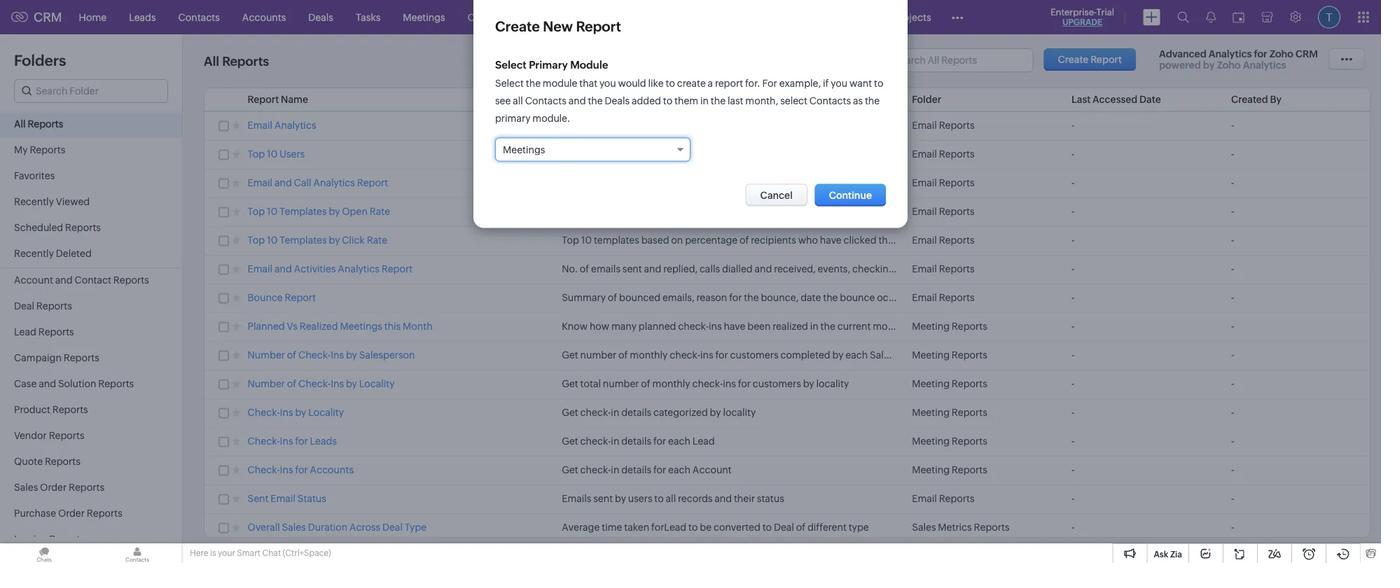Task type: locate. For each thing, give the bounding box(es) containing it.
order inside purchase order reports link
[[58, 508, 85, 519]]

sent up overall
[[248, 493, 269, 504]]

date
[[982, 263, 1003, 275], [801, 292, 821, 303]]

2 meeting reports from the top
[[912, 350, 988, 361]]

module down primary
[[543, 78, 578, 89]]

1 vertical spatial no.
[[562, 263, 578, 275]]

analytics link
[[559, 0, 623, 34]]

scheduled reports
[[14, 222, 101, 233]]

deal reports
[[14, 301, 72, 312]]

1 vertical spatial email
[[898, 206, 923, 217]]

create down upgrade
[[1058, 54, 1089, 65]]

create for create new report
[[495, 18, 540, 34]]

deals
[[308, 12, 333, 23], [605, 95, 630, 106]]

replied,
[[658, 177, 692, 188], [664, 263, 698, 275]]

top for top 10 users based on mails sent rate
[[562, 149, 579, 160]]

order for sales
[[40, 482, 67, 493]]

summary for summary of bounced emails, reason for the bounce, date the bounce occurred, the record related to the bounce etc.
[[562, 292, 606, 303]]

order down quote reports
[[40, 482, 67, 493]]

1 you from the left
[[600, 78, 616, 89]]

ins down check-ins by locality link
[[280, 436, 293, 447]]

0 vertical spatial who
[[798, 206, 818, 217]]

1 email reports from the top
[[912, 120, 975, 131]]

top for top 10 templates based on percentage of recipients who have clicked the email
[[562, 235, 579, 246]]

select
[[780, 95, 808, 106]]

email for top 10 templates based on percentage of recipients who have opened the email
[[898, 206, 923, 217]]

bounce
[[840, 292, 875, 303], [1034, 292, 1069, 303]]

email inside "link"
[[248, 263, 273, 275]]

chat
[[262, 548, 281, 558]]

1 vertical spatial recipients
[[751, 235, 796, 246]]

sent inside sent email status link
[[248, 493, 269, 504]]

check- down check-ins by locality link
[[248, 436, 280, 447]]

sales left metrics
[[912, 522, 936, 533]]

0 horizontal spatial locality
[[308, 407, 344, 418]]

1 horizontal spatial sales
[[282, 522, 306, 533]]

0 horizontal spatial deals
[[308, 12, 333, 23]]

forlead
[[651, 522, 687, 533]]

0 vertical spatial lead
[[14, 326, 36, 338]]

0 horizontal spatial contacts
[[178, 12, 220, 23]]

1 bounce from the left
[[840, 292, 875, 303]]

based left mails
[[620, 149, 648, 160]]

accounts link
[[231, 0, 297, 34]]

created by
[[1231, 94, 1282, 105]]

1 vertical spatial account
[[693, 464, 732, 476]]

each up the 'emails sent by users to all records and their status'
[[668, 464, 691, 476]]

1 vertical spatial details
[[621, 436, 652, 447]]

templates for open
[[280, 206, 327, 217]]

Meetings field
[[495, 138, 691, 161]]

1 horizontal spatial all reports
[[204, 54, 269, 69]]

2 vertical spatial rate
[[367, 235, 387, 246]]

2 templates from the top
[[594, 235, 639, 246]]

tasks
[[356, 12, 381, 23]]

lead down categorized
[[693, 436, 715, 447]]

0 horizontal spatial bounce
[[840, 292, 875, 303]]

calls left dialled
[[700, 263, 720, 275]]

1 vertical spatial deals
[[605, 95, 630, 106]]

2 vertical spatial details
[[621, 464, 652, 476]]

advanced analytics for zoho crm powered by zoho analytics
[[1159, 48, 1318, 71]]

details for lead
[[621, 436, 652, 447]]

salesperson down this
[[359, 350, 415, 361]]

top inside top 10 templates by click rate link
[[248, 235, 265, 246]]

2 vertical spatial each
[[668, 464, 691, 476]]

create report
[[1058, 54, 1122, 65]]

0 vertical spatial leads
[[129, 12, 156, 23]]

4 email reports from the top
[[912, 206, 975, 217]]

0 vertical spatial account
[[14, 275, 53, 286]]

number
[[580, 350, 617, 361], [603, 378, 639, 389]]

who for clicked
[[798, 235, 818, 246]]

the right clicked
[[879, 235, 894, 246]]

crm
[[34, 10, 62, 24], [1296, 48, 1318, 60]]

templates for click
[[280, 235, 327, 246]]

email reports for by
[[912, 177, 975, 188]]

projects link
[[883, 0, 943, 34]]

10 left users
[[267, 149, 278, 160]]

1 horizontal spatial deal
[[382, 522, 403, 533]]

and right dialled
[[755, 263, 772, 275]]

calls for attended
[[694, 177, 715, 188]]

by inside 'advanced analytics for zoho crm powered by zoho analytics'
[[1203, 60, 1215, 71]]

and left call
[[275, 177, 292, 188]]

meeting for get total number of monthly check-ins for customers by locality
[[912, 378, 950, 389]]

the right related
[[1017, 292, 1032, 303]]

who up received, on the right top of page
[[798, 235, 818, 246]]

crm inside 'advanced analytics for zoho crm powered by zoho analytics'
[[1296, 48, 1318, 60]]

1 recipients from the top
[[751, 206, 796, 217]]

1 horizontal spatial deals
[[605, 95, 630, 106]]

2 percentage from the top
[[685, 235, 738, 246]]

representatives
[[852, 177, 922, 188], [1049, 263, 1119, 275]]

sales inside overall sales duration across deal type "link"
[[282, 522, 306, 533]]

1 vertical spatial all
[[666, 493, 676, 504]]

0 vertical spatial all
[[513, 95, 523, 106]]

1 horizontal spatial crm
[[1296, 48, 1318, 60]]

order inside "sales order reports" link
[[40, 482, 67, 493]]

0 horizontal spatial all
[[513, 95, 523, 106]]

(ctrl+space)
[[283, 548, 331, 558]]

2 recipients from the top
[[751, 235, 796, 246]]

create inside "create report" button
[[1058, 54, 1089, 65]]

0 vertical spatial number
[[580, 350, 617, 361]]

1 vertical spatial who
[[798, 235, 818, 246]]

1 vertical spatial replied,
[[664, 263, 698, 275]]

2 number from the top
[[248, 378, 285, 389]]

0 horizontal spatial locality
[[723, 407, 756, 418]]

recipients for clicked
[[751, 235, 796, 246]]

1 vertical spatial sent
[[623, 263, 642, 275]]

check- up check-ins for leads
[[248, 407, 280, 418]]

on left mails
[[650, 149, 662, 160]]

0 horizontal spatial all reports
[[14, 118, 63, 130]]

locality down the get total number of monthly check-ins for customers by locality on the bottom of page
[[723, 407, 756, 418]]

all down contacts link
[[204, 54, 219, 69]]

1 details from the top
[[621, 407, 652, 418]]

1 vertical spatial meetings
[[503, 144, 545, 155]]

get for get check-in details for each lead
[[562, 436, 578, 447]]

recently viewed
[[14, 196, 90, 207]]

0 horizontal spatial all
[[14, 118, 26, 130]]

3 meeting from the top
[[912, 378, 950, 389]]

check-
[[298, 350, 331, 361], [298, 378, 331, 389], [248, 407, 280, 418], [248, 436, 280, 447], [248, 464, 280, 476]]

customers down 'been'
[[730, 350, 779, 361]]

0 horizontal spatial salesperson
[[359, 350, 415, 361]]

5 get from the top
[[562, 464, 578, 476]]

1 templates from the top
[[280, 206, 327, 217]]

1 vertical spatial lead
[[693, 436, 715, 447]]

4 meeting from the top
[[912, 407, 950, 418]]

3 get from the top
[[562, 407, 578, 418]]

1 vertical spatial number
[[248, 378, 285, 389]]

here
[[190, 548, 208, 558]]

0 vertical spatial deals
[[308, 12, 333, 23]]

2 details from the top
[[621, 436, 652, 447]]

1 summary from the top
[[562, 120, 606, 131]]

of left different
[[796, 522, 806, 533]]

3 meeting reports from the top
[[912, 378, 988, 389]]

0 vertical spatial locality
[[359, 378, 395, 389]]

sales inside "sales order reports" link
[[14, 482, 38, 493]]

contacts up module.
[[525, 95, 567, 106]]

be
[[700, 522, 712, 533]]

rate for top 10 templates based on percentage of recipients who have clicked the email
[[367, 235, 387, 246]]

top for top 10 users
[[248, 149, 265, 160]]

ins down number of check-ins by salesperson link
[[331, 378, 344, 389]]

analytics down the name
[[275, 120, 316, 131]]

replied, down mails
[[658, 177, 692, 188]]

1 get from the top
[[562, 350, 578, 361]]

analytics up created by
[[1243, 60, 1286, 71]]

deals left tasks
[[308, 12, 333, 23]]

meeting for get number of monthly check-ins for customers completed by each salesperson
[[912, 350, 950, 361]]

email and call analytics report link
[[248, 177, 388, 191]]

get for get total number of monthly check-ins for customers by locality
[[562, 378, 578, 389]]

tasks
[[917, 263, 941, 275]]

locality inside check-ins by locality link
[[308, 407, 344, 418]]

monthly down planned
[[630, 350, 668, 361]]

and left user
[[1011, 120, 1029, 131]]

5 email reports from the top
[[912, 235, 975, 246]]

1 vertical spatial create
[[1058, 54, 1089, 65]]

0 vertical spatial order
[[40, 482, 67, 493]]

sent email status link
[[248, 493, 326, 506]]

on up emails,
[[671, 235, 683, 246]]

1 vertical spatial templates
[[594, 235, 639, 246]]

3 email reports from the top
[[912, 177, 975, 188]]

ins for have
[[709, 321, 722, 332]]

1 vertical spatial crm
[[1296, 48, 1318, 60]]

date right bounce, at the right
[[801, 292, 821, 303]]

for down check-ins for leads link
[[295, 464, 308, 476]]

all up my
[[14, 118, 26, 130]]

meeting reports for get check-in details for each account
[[912, 464, 988, 476]]

7 email reports from the top
[[912, 292, 975, 303]]

emails,
[[663, 292, 695, 303]]

deal up lead reports
[[14, 301, 34, 312]]

lead inside lead reports link
[[14, 326, 36, 338]]

1 vertical spatial have
[[820, 235, 842, 246]]

0 vertical spatial sent
[[617, 177, 637, 188]]

accounts up the status
[[310, 464, 354, 476]]

meeting reports for get total number of monthly check-ins for customers by locality
[[912, 378, 988, 389]]

folder
[[912, 94, 942, 105]]

users up mails
[[594, 149, 618, 160]]

email and activities analytics report
[[248, 263, 413, 275]]

locality inside number of check-ins by locality link
[[359, 378, 395, 389]]

different
[[808, 522, 847, 533]]

reports
[[512, 12, 548, 23], [222, 54, 269, 69], [28, 118, 63, 130], [939, 120, 975, 131], [30, 144, 65, 156], [939, 149, 975, 160], [939, 177, 975, 188], [939, 206, 975, 217], [65, 222, 101, 233], [939, 235, 975, 246], [939, 263, 975, 275], [113, 275, 149, 286], [939, 292, 975, 303], [36, 301, 72, 312], [952, 321, 988, 332], [38, 326, 74, 338], [952, 350, 988, 361], [64, 352, 99, 364], [98, 378, 134, 389], [952, 378, 988, 389], [52, 404, 88, 415], [952, 407, 988, 418], [49, 430, 85, 441], [952, 436, 988, 447], [45, 456, 80, 467], [952, 464, 988, 476], [69, 482, 104, 493], [939, 493, 975, 504], [87, 508, 122, 519], [974, 522, 1010, 533], [49, 534, 85, 545]]

1 horizontal spatial all
[[204, 54, 219, 69]]

by right completed
[[833, 350, 844, 361]]

based up bounced
[[641, 235, 669, 246]]

no. for no. of mails sent and replied, calls attended and missed by sales representatives
[[562, 177, 578, 188]]

summary for summary of the email status(sent, bounced, opened, and clicked) based on date, template, module and user
[[562, 120, 606, 131]]

date,
[[904, 120, 927, 131]]

purchase order reports link
[[0, 502, 182, 527]]

calls left the attended
[[694, 177, 715, 188]]

1 horizontal spatial locality
[[359, 378, 395, 389]]

opened
[[844, 206, 879, 217]]

locality
[[816, 378, 849, 389], [723, 407, 756, 418]]

sales order reports
[[14, 482, 104, 493]]

based for top 10 templates based on percentage of recipients who have opened the email
[[641, 206, 669, 217]]

1 vertical spatial all reports
[[14, 118, 63, 130]]

0 vertical spatial select
[[495, 59, 527, 71]]

ins for locality
[[280, 407, 293, 418]]

2 horizontal spatial meetings
[[503, 144, 545, 155]]

1 horizontal spatial representatives
[[1049, 263, 1119, 275]]

by left the click
[[329, 235, 340, 246]]

signals element
[[1198, 0, 1224, 34]]

0 horizontal spatial lead
[[14, 326, 36, 338]]

0 vertical spatial locality
[[816, 378, 849, 389]]

deal inside deal reports link
[[14, 301, 34, 312]]

get for get check-in details categorized by locality
[[562, 407, 578, 418]]

1 recently from the top
[[14, 196, 54, 207]]

1 horizontal spatial sales
[[1024, 263, 1047, 275]]

10 for top 10 templates by open rate
[[267, 206, 278, 217]]

check-ins by locality
[[248, 407, 344, 418]]

summary up the meetings field at the top
[[562, 120, 606, 131]]

1 horizontal spatial accounts
[[310, 464, 354, 476]]

top inside top 10 users link
[[248, 149, 265, 160]]

0 horizontal spatial deal
[[14, 301, 34, 312]]

5 meeting from the top
[[912, 436, 950, 447]]

ins down check-ins for leads link
[[280, 464, 293, 476]]

type
[[405, 522, 427, 533]]

1 vertical spatial rate
[[370, 206, 390, 217]]

0 vertical spatial recipients
[[751, 206, 796, 217]]

planned
[[639, 321, 676, 332]]

recipients up received, on the right top of page
[[751, 235, 796, 246]]

3 details from the top
[[621, 464, 652, 476]]

report up this
[[382, 263, 413, 275]]

0 vertical spatial no.
[[562, 177, 578, 188]]

dialled
[[722, 263, 753, 275]]

know how many planned check-ins have been realized in the current month
[[562, 321, 903, 332]]

contacts right leads link
[[178, 12, 220, 23]]

1 horizontal spatial create
[[1058, 54, 1089, 65]]

1 horizontal spatial module
[[974, 120, 1009, 131]]

email reports for opened
[[912, 206, 975, 217]]

rate up the attended
[[712, 149, 733, 160]]

on for top 10 users based on mails sent rate
[[650, 149, 662, 160]]

1 vertical spatial each
[[668, 436, 691, 447]]

calls link
[[457, 0, 501, 34]]

templates down call
[[280, 206, 327, 217]]

get number of monthly check-ins for customers completed by each salesperson
[[562, 350, 926, 361]]

no. of emails sent and replied, calls dialled and received, events, checkins, and tasks listed by date and sales representatives
[[562, 263, 1119, 275]]

0 vertical spatial accounts
[[242, 12, 286, 23]]

2 meeting from the top
[[912, 350, 950, 361]]

sent right mails
[[617, 177, 637, 188]]

converted
[[714, 522, 761, 533]]

1 vertical spatial calls
[[700, 263, 720, 275]]

events,
[[818, 263, 851, 275]]

0 horizontal spatial create
[[495, 18, 540, 34]]

locality down number of check-ins by locality link
[[308, 407, 344, 418]]

many
[[611, 321, 637, 332]]

0 vertical spatial sales
[[827, 177, 850, 188]]

2 get from the top
[[562, 378, 578, 389]]

check- down number of check-ins by salesperson link
[[298, 378, 331, 389]]

summary
[[562, 120, 606, 131], [562, 292, 606, 303]]

-
[[1072, 120, 1075, 131], [1231, 120, 1234, 131], [1072, 149, 1075, 160], [1231, 149, 1234, 160], [1072, 177, 1075, 188], [1231, 177, 1234, 188], [1072, 206, 1075, 217], [1231, 206, 1234, 217], [1072, 235, 1075, 246], [1231, 235, 1234, 246], [1072, 263, 1075, 275], [1231, 263, 1234, 275], [1072, 292, 1075, 303], [1231, 292, 1234, 303], [1072, 321, 1075, 332], [1231, 321, 1234, 332], [1072, 350, 1075, 361], [1231, 350, 1234, 361], [1072, 378, 1075, 389], [1231, 378, 1234, 389], [1072, 407, 1075, 418], [1231, 407, 1234, 418], [1072, 436, 1075, 447], [1231, 436, 1234, 447], [1072, 464, 1075, 476], [1231, 464, 1234, 476], [1072, 493, 1075, 504], [1231, 493, 1234, 504], [1072, 522, 1075, 533], [1231, 522, 1234, 533]]

email right the opened
[[898, 206, 923, 217]]

0 horizontal spatial crm
[[34, 10, 62, 24]]

contacts image
[[93, 544, 181, 563]]

6 email reports from the top
[[912, 263, 975, 275]]

sales for sales order reports
[[14, 482, 38, 493]]

1 meeting from the top
[[912, 321, 950, 332]]

2 templates from the top
[[280, 235, 327, 246]]

report inside "link"
[[382, 263, 413, 275]]

created
[[1231, 94, 1268, 105]]

6 meeting reports from the top
[[912, 464, 988, 476]]

1 meeting reports from the top
[[912, 321, 988, 332]]

ins down planned vs realized meetings this month link
[[331, 350, 344, 361]]

4 get from the top
[[562, 436, 578, 447]]

all right see
[[513, 95, 523, 106]]

0 vertical spatial summary
[[562, 120, 606, 131]]

check- for check-ins by locality
[[248, 407, 280, 418]]

6 meeting from the top
[[912, 464, 950, 476]]

sent
[[689, 149, 710, 160], [248, 493, 269, 504]]

for
[[762, 78, 777, 89]]

meeting reports for get check-in details categorized by locality
[[912, 407, 988, 418]]

recipients down cancel
[[751, 206, 796, 217]]

zoho up created in the top right of the page
[[1217, 60, 1241, 71]]

1 vertical spatial locality
[[308, 407, 344, 418]]

the right the opened
[[881, 206, 896, 217]]

zia
[[1170, 550, 1182, 559]]

1 no. from the top
[[562, 177, 578, 188]]

templates up the activities
[[280, 235, 327, 246]]

1 vertical spatial recently
[[14, 248, 54, 259]]

1 who from the top
[[798, 206, 818, 217]]

2 recently from the top
[[14, 248, 54, 259]]

10 for top 10 templates based on percentage of recipients who have opened the email
[[581, 206, 592, 217]]

deal inside overall sales duration across deal type "link"
[[382, 522, 403, 533]]

rate right open
[[370, 206, 390, 217]]

month
[[873, 321, 903, 332]]

analytics down the click
[[338, 263, 380, 275]]

1 vertical spatial templates
[[280, 235, 327, 246]]

deal left 'type'
[[382, 522, 403, 533]]

realized
[[773, 321, 808, 332]]

0 vertical spatial sent
[[689, 149, 710, 160]]

1 percentage from the top
[[685, 206, 738, 217]]

no.
[[562, 177, 578, 188], [562, 263, 578, 275]]

salesperson down month
[[870, 350, 926, 361]]

you right that
[[600, 78, 616, 89]]

average time taken forlead to be converted to deal of different type
[[562, 522, 869, 533]]

top for top 10 templates by open rate
[[248, 206, 265, 217]]

module
[[570, 59, 608, 71]]

number for number of check-ins by locality
[[248, 378, 285, 389]]

details up the get check-in details for each account
[[621, 436, 652, 447]]

email reports
[[912, 120, 975, 131], [912, 149, 975, 160], [912, 177, 975, 188], [912, 206, 975, 217], [912, 235, 975, 246], [912, 263, 975, 275], [912, 292, 975, 303], [912, 493, 975, 504]]

to up forlead
[[654, 493, 664, 504]]

accounts
[[242, 12, 286, 23], [310, 464, 354, 476]]

in for get check-in details categorized by locality
[[611, 407, 619, 418]]

have down the 'continue' on the top right
[[820, 206, 842, 217]]

0 vertical spatial number
[[248, 350, 285, 361]]

top 10 templates by click rate
[[248, 235, 387, 246]]

report up vs
[[285, 292, 316, 303]]

type
[[849, 522, 869, 533]]

in up the get check-in details for each account
[[611, 436, 619, 447]]

templates down mails
[[594, 206, 639, 217]]

status
[[757, 493, 784, 504]]

number down how
[[580, 350, 617, 361]]

have for clicked
[[820, 235, 842, 246]]

all
[[204, 54, 219, 69], [14, 118, 26, 130]]

cancel
[[760, 189, 793, 201]]

1 vertical spatial sent
[[248, 493, 269, 504]]

meetings inside field
[[503, 144, 545, 155]]

salesperson
[[359, 350, 415, 361], [870, 350, 926, 361]]

email
[[248, 120, 273, 131], [912, 120, 937, 131], [912, 149, 937, 160], [248, 177, 273, 188], [912, 177, 937, 188], [912, 206, 937, 217], [912, 235, 937, 246], [248, 263, 273, 275], [912, 263, 937, 275], [912, 292, 937, 303], [271, 493, 296, 504], [912, 493, 937, 504]]

0 vertical spatial monthly
[[630, 350, 668, 361]]

report name
[[248, 94, 308, 105]]

2 summary from the top
[[562, 292, 606, 303]]

would
[[618, 78, 646, 89]]

2 no. from the top
[[562, 263, 578, 275]]

ins up check-ins for leads
[[280, 407, 293, 418]]

in for get check-in details for each account
[[611, 464, 619, 476]]

2 who from the top
[[798, 235, 818, 246]]

sent right emails
[[593, 493, 613, 504]]

1 vertical spatial sales
[[1024, 263, 1047, 275]]

email and call analytics report
[[248, 177, 388, 188]]

2 vertical spatial email
[[896, 235, 920, 246]]

the down that
[[588, 95, 603, 106]]

1 number from the top
[[248, 350, 285, 361]]

2 horizontal spatial sales
[[912, 522, 936, 533]]

sent for emails
[[623, 263, 642, 275]]

0 horizontal spatial users
[[594, 149, 618, 160]]

1 horizontal spatial leads
[[310, 436, 337, 447]]

have
[[820, 206, 842, 217], [820, 235, 842, 246], [724, 321, 746, 332]]

advanced
[[1159, 48, 1207, 60]]

report inside 'link'
[[285, 292, 316, 303]]

5 meeting reports from the top
[[912, 436, 988, 447]]

4 meeting reports from the top
[[912, 407, 988, 418]]

10 for top 10 templates by click rate
[[267, 235, 278, 246]]

email up tasks
[[896, 235, 920, 246]]

meeting reports for get check-in details for each lead
[[912, 436, 988, 447]]

1 templates from the top
[[594, 206, 639, 217]]

viewed
[[56, 196, 90, 207]]

order
[[40, 482, 67, 493], [58, 508, 85, 519]]

you
[[600, 78, 616, 89], [831, 78, 848, 89]]

0 vertical spatial representatives
[[852, 177, 922, 188]]

scheduled
[[14, 222, 63, 233]]

1 vertical spatial date
[[801, 292, 821, 303]]

meetings left this
[[340, 321, 382, 332]]



Task type: describe. For each thing, give the bounding box(es) containing it.
mails
[[591, 177, 615, 188]]

meeting reports for know how many planned check-ins have been realized in the current month
[[912, 321, 988, 332]]

ins for accounts
[[280, 464, 293, 476]]

1 horizontal spatial users
[[628, 493, 653, 504]]

meeting for know how many planned check-ins have been realized in the current month
[[912, 321, 950, 332]]

get check-in details categorized by locality
[[562, 407, 756, 418]]

0 horizontal spatial leads
[[129, 12, 156, 23]]

for inside 'advanced analytics for zoho crm powered by zoho analytics'
[[1254, 48, 1268, 60]]

reports inside 'link'
[[52, 404, 88, 415]]

2 salesperson from the left
[[870, 350, 926, 361]]

0 horizontal spatial date
[[801, 292, 821, 303]]

check-ins for leads link
[[248, 436, 337, 449]]

by down planned vs realized meetings this month link
[[346, 350, 357, 361]]

to right like
[[666, 78, 675, 89]]

analytics up module
[[570, 12, 612, 23]]

of up the meetings field at the top
[[608, 120, 617, 131]]

each for account
[[668, 464, 691, 476]]

number of check-ins by salesperson link
[[248, 350, 415, 363]]

details for account
[[621, 464, 652, 476]]

1 horizontal spatial meetings
[[403, 12, 445, 23]]

to left be
[[689, 522, 698, 533]]

status(sent,
[[663, 120, 715, 131]]

1 vertical spatial locality
[[723, 407, 756, 418]]

here is your smart chat (ctrl+space)
[[190, 548, 331, 558]]

the left current
[[821, 321, 836, 332]]

ins for for
[[700, 350, 714, 361]]

top 10 users link
[[248, 149, 305, 162]]

product reports link
[[0, 398, 182, 424]]

for right 'reason' in the bottom of the page
[[729, 292, 742, 303]]

leads link
[[118, 0, 167, 34]]

number for number of check-ins by salesperson
[[248, 350, 285, 361]]

to right want
[[874, 78, 884, 89]]

favorites
[[14, 170, 55, 181]]

2 email reports from the top
[[912, 149, 975, 160]]

all inside 'select primary module select the module that you would like to create a report for. for example, if you want to see all contacts and the deals added to them in the last month, select contacts as the primary module.'
[[513, 95, 523, 106]]

description
[[562, 94, 616, 105]]

report inside button
[[1091, 54, 1122, 65]]

invoice reports link
[[0, 527, 182, 553]]

in right "realized"
[[810, 321, 819, 332]]

0 horizontal spatial account
[[14, 275, 53, 286]]

10 for top 10 users based on mails sent rate
[[581, 149, 592, 160]]

for down get number of monthly check-ins for customers completed by each salesperson at the bottom
[[738, 378, 751, 389]]

users
[[280, 149, 305, 160]]

2 horizontal spatial contacts
[[810, 95, 851, 106]]

a
[[708, 78, 713, 89]]

analytics down the signals icon
[[1209, 48, 1252, 60]]

of down top 10 templates based on percentage of recipients who have opened the email
[[740, 235, 749, 246]]

by right missed
[[814, 177, 825, 188]]

campaign
[[14, 352, 62, 364]]

been
[[748, 321, 771, 332]]

1 vertical spatial accounts
[[310, 464, 354, 476]]

case and solution reports
[[14, 378, 134, 389]]

top 10 templates based on percentage of recipients who have clicked the email
[[562, 235, 920, 246]]

report up module
[[576, 18, 621, 34]]

top 10 users based on mails sent rate
[[562, 149, 733, 160]]

for up the 'emails sent by users to all records and their status'
[[653, 464, 666, 476]]

see
[[495, 95, 511, 106]]

email reports for events,
[[912, 263, 975, 275]]

get for get number of monthly check-ins for customers completed by each salesperson
[[562, 350, 578, 361]]

number of check-ins by locality link
[[248, 378, 395, 392]]

mails
[[664, 149, 687, 160]]

2 horizontal spatial deal
[[774, 522, 794, 533]]

email analytics
[[248, 120, 316, 131]]

0 vertical spatial email
[[636, 120, 661, 131]]

replied, for dialled
[[664, 263, 698, 275]]

enterprise-
[[1051, 7, 1097, 17]]

email reports for clicked
[[912, 235, 975, 246]]

checkins,
[[853, 263, 896, 275]]

report left the name
[[248, 94, 279, 105]]

0 vertical spatial rate
[[712, 149, 733, 160]]

the down added
[[619, 120, 634, 131]]

added
[[632, 95, 661, 106]]

recently for recently viewed
[[14, 196, 54, 207]]

month
[[403, 321, 433, 332]]

by left open
[[329, 206, 340, 217]]

smart
[[237, 548, 261, 558]]

10 for top 10 templates based on percentage of recipients who have clicked the email
[[581, 235, 592, 246]]

emails
[[562, 493, 592, 504]]

1 horizontal spatial sent
[[689, 149, 710, 160]]

calls for dialled
[[700, 263, 720, 275]]

1 vertical spatial number
[[603, 378, 639, 389]]

calls
[[468, 12, 490, 23]]

1 horizontal spatial all
[[666, 493, 676, 504]]

of down many
[[619, 350, 628, 361]]

select primary module select the module that you would like to create a report for. for example, if you want to see all contacts and the deals added to them in the last month, select contacts as the primary module.
[[495, 59, 884, 124]]

each for lead
[[668, 436, 691, 447]]

listed
[[943, 263, 967, 275]]

module inside 'select primary module select the module that you would like to create a report for. for example, if you want to see all contacts and the deals added to them in the last month, select contacts as the primary module.'
[[543, 78, 578, 89]]

product reports
[[14, 404, 88, 415]]

2 vertical spatial ins
[[723, 378, 736, 389]]

bounce report link
[[248, 292, 316, 305]]

0 horizontal spatial zoho
[[1217, 60, 1241, 71]]

know
[[562, 321, 588, 332]]

analytics right call
[[313, 177, 355, 188]]

my
[[14, 144, 28, 156]]

recently deleted
[[14, 248, 92, 259]]

chats image
[[0, 544, 88, 563]]

ask zia
[[1154, 550, 1182, 559]]

signals image
[[1206, 11, 1216, 23]]

trial
[[1097, 7, 1114, 17]]

10 for top 10 users
[[267, 149, 278, 160]]

example,
[[779, 78, 821, 89]]

0 vertical spatial date
[[982, 263, 1003, 275]]

case and solution reports link
[[0, 372, 182, 398]]

in inside 'select primary module select the module that you would like to create a report for. for example, if you want to see all contacts and the deals added to them in the last month, select contacts as the primary module.'
[[700, 95, 709, 106]]

1 horizontal spatial locality
[[816, 378, 849, 389]]

meeting for get check-in details for each account
[[912, 464, 950, 476]]

continue button
[[815, 184, 886, 206]]

continue
[[829, 189, 872, 201]]

meeting reports for get number of monthly check-ins for customers completed by each salesperson
[[912, 350, 988, 361]]

0 vertical spatial customers
[[730, 350, 779, 361]]

summary of the email status(sent, bounced, opened, and clicked) based on date, template, module and user
[[562, 120, 1050, 131]]

0 vertical spatial crm
[[34, 10, 62, 24]]

by right "listed"
[[969, 263, 980, 275]]

and down deleted
[[55, 275, 73, 286]]

analytics inside "link"
[[338, 263, 380, 275]]

0 horizontal spatial representatives
[[852, 177, 922, 188]]

Search Folder text field
[[15, 80, 167, 102]]

the right as
[[865, 95, 880, 106]]

details for locality
[[621, 407, 652, 418]]

template,
[[929, 120, 972, 131]]

report
[[715, 78, 743, 89]]

no. for no. of emails sent and replied, calls dialled and received, events, checkins, and tasks listed by date and sales representatives
[[562, 263, 578, 275]]

number of check-ins by salesperson
[[248, 350, 415, 361]]

last accessed date
[[1072, 94, 1161, 105]]

by right created in the top right of the page
[[1270, 94, 1282, 105]]

top 10 templates by open rate link
[[248, 206, 390, 219]]

of down no. of mails sent and replied, calls attended and missed by sales representatives at the top of the page
[[740, 206, 749, 217]]

record
[[940, 292, 970, 303]]

rate for top 10 templates based on percentage of recipients who have opened the email
[[370, 206, 390, 217]]

the left last
[[711, 95, 726, 106]]

get total number of monthly check-ins for customers by locality
[[562, 378, 849, 389]]

on left date,
[[890, 120, 902, 131]]

sales metrics reports
[[912, 522, 1010, 533]]

email and activities analytics report link
[[248, 263, 413, 277]]

the left record on the bottom right of the page
[[923, 292, 938, 303]]

and left tasks
[[898, 263, 915, 275]]

vs
[[287, 321, 298, 332]]

and right case
[[39, 378, 56, 389]]

create new report
[[495, 18, 621, 34]]

of left emails on the top of page
[[580, 263, 589, 275]]

my reports
[[14, 144, 65, 156]]

and left their
[[715, 493, 732, 504]]

and up cancel
[[760, 177, 778, 188]]

based for top 10 templates based on percentage of recipients who have clicked the email
[[641, 235, 669, 246]]

1 horizontal spatial contacts
[[525, 95, 567, 106]]

1 vertical spatial customers
[[753, 378, 801, 389]]

of left bounced
[[608, 292, 617, 303]]

based down as
[[860, 120, 888, 131]]

1 select from the top
[[495, 59, 527, 71]]

1 vertical spatial monthly
[[653, 378, 690, 389]]

recipients for opened
[[751, 206, 796, 217]]

favorites link
[[0, 164, 182, 190]]

open
[[342, 206, 368, 217]]

deals inside 'select primary module select the module that you would like to create a report for. for example, if you want to see all contacts and the deals added to them in the last month, select contacts as the primary module.'
[[605, 95, 630, 106]]

sent email status
[[248, 493, 326, 504]]

1 vertical spatial all
[[14, 118, 26, 130]]

all reports link
[[0, 112, 182, 138]]

to right related
[[1006, 292, 1015, 303]]

lead reports
[[14, 326, 74, 338]]

percentage for opened
[[685, 206, 738, 217]]

quote reports
[[14, 456, 80, 467]]

the down primary
[[526, 78, 541, 89]]

cancel button
[[746, 184, 808, 206]]

0 horizontal spatial accounts
[[242, 12, 286, 23]]

meeting for get check-in details for each lead
[[912, 436, 950, 447]]

total
[[580, 378, 601, 389]]

invoice
[[14, 534, 47, 545]]

percentage for clicked
[[685, 235, 738, 246]]

the down events,
[[823, 292, 838, 303]]

1 horizontal spatial zoho
[[1270, 48, 1294, 60]]

2 vertical spatial meetings
[[340, 321, 382, 332]]

records
[[678, 493, 713, 504]]

name
[[281, 94, 308, 105]]

by up check-ins for leads
[[295, 407, 306, 418]]

of up get check-in details categorized by locality
[[641, 378, 651, 389]]

upgrade
[[1063, 18, 1103, 27]]

of left mails
[[580, 177, 589, 188]]

top for top 10 templates by click rate
[[248, 235, 265, 246]]

enterprise-trial upgrade
[[1051, 7, 1114, 27]]

who for opened
[[798, 206, 818, 217]]

0 vertical spatial users
[[594, 149, 618, 160]]

accessed
[[1093, 94, 1138, 105]]

lead reports link
[[0, 320, 182, 346]]

check- for check-ins for leads
[[248, 436, 280, 447]]

case
[[14, 378, 37, 389]]

check- down realized
[[298, 350, 331, 361]]

check- for check-ins for accounts
[[248, 464, 280, 476]]

recently for recently deleted
[[14, 248, 54, 259]]

email for top 10 templates based on percentage of recipients who have clicked the email
[[896, 235, 920, 246]]

meeting for get check-in details categorized by locality
[[912, 407, 950, 418]]

2 vertical spatial have
[[724, 321, 746, 332]]

0 vertical spatial each
[[846, 350, 868, 361]]

of up check-ins by locality
[[287, 378, 297, 389]]

planned vs realized meetings this month
[[248, 321, 433, 332]]

based for top 10 users based on mails sent rate
[[620, 149, 648, 160]]

1 vertical spatial representatives
[[1049, 263, 1119, 275]]

2 vertical spatial sent
[[593, 493, 613, 504]]

get for get check-in details for each account
[[562, 464, 578, 476]]

how
[[590, 321, 610, 332]]

replied, for attended
[[658, 177, 692, 188]]

by up time
[[615, 493, 626, 504]]

and up bounced
[[644, 263, 662, 275]]

and inside "link"
[[275, 263, 292, 275]]

email reports for on
[[912, 120, 975, 131]]

no. of mails sent and replied, calls attended and missed by sales representatives
[[562, 177, 922, 188]]

1 vertical spatial module
[[974, 120, 1009, 131]]

and inside 'select primary module select the module that you would like to create a report for. for example, if you want to see all contacts and the deals added to them in the last month, select contacts as the primary module.'
[[569, 95, 586, 106]]

that
[[579, 78, 598, 89]]

1 salesperson from the left
[[359, 350, 415, 361]]

8 email reports from the top
[[912, 493, 975, 504]]

email reports for bounce
[[912, 292, 975, 303]]

user
[[1031, 120, 1050, 131]]

in for get check-in details for each lead
[[611, 436, 619, 447]]

2 bounce from the left
[[1034, 292, 1069, 303]]

bounced
[[619, 292, 661, 303]]

and down top 10 users based on mails sent rate on the top of page
[[639, 177, 656, 188]]

current
[[838, 321, 871, 332]]

2 you from the left
[[831, 78, 848, 89]]

for down check-ins by locality link
[[295, 436, 308, 447]]

account and contact reports link
[[0, 268, 182, 294]]

by down completed
[[803, 378, 814, 389]]

check-ins for accounts link
[[248, 464, 354, 478]]

create for create report
[[1058, 54, 1089, 65]]

and right "listed"
[[1005, 263, 1022, 275]]

0 vertical spatial all
[[204, 54, 219, 69]]

to down status
[[763, 522, 772, 533]]

for down know how many planned check-ins have been realized in the current month
[[716, 350, 728, 361]]

for down get check-in details categorized by locality
[[653, 436, 666, 447]]

the left bounce, at the right
[[744, 292, 759, 303]]

report up open
[[357, 177, 388, 188]]

templates for top 10 templates based on percentage of recipients who have opened the email
[[594, 206, 639, 217]]

by down the get total number of monthly check-ins for customers by locality on the bottom of page
[[710, 407, 721, 418]]

get check-in details for each account
[[562, 464, 732, 476]]

2 select from the top
[[495, 78, 524, 89]]

order for purchase
[[58, 508, 85, 519]]

0 vertical spatial all reports
[[204, 54, 269, 69]]

top for top 10 templates based on percentage of recipients who have opened the email
[[562, 206, 579, 217]]

have for opened
[[820, 206, 842, 217]]

sent for mails
[[617, 177, 637, 188]]

on for top 10 templates based on percentage of recipients who have opened the email
[[671, 206, 683, 217]]

by down number of check-ins by salesperson link
[[346, 378, 357, 389]]

ins for leads
[[280, 436, 293, 447]]

overall sales duration across deal type
[[248, 522, 427, 533]]

sales for sales metrics reports
[[912, 522, 936, 533]]

to left them
[[663, 95, 673, 106]]

of down vs
[[287, 350, 297, 361]]

related
[[972, 292, 1004, 303]]

etc.
[[1071, 292, 1089, 303]]

bounce report
[[248, 292, 316, 303]]

on for top 10 templates based on percentage of recipients who have clicked the email
[[671, 235, 683, 246]]

and left clicked)
[[803, 120, 820, 131]]

missed
[[780, 177, 812, 188]]

vendor reports link
[[0, 424, 182, 450]]

create report button
[[1044, 48, 1136, 71]]

Search All Reports text field
[[873, 49, 1033, 71]]

templates for top 10 templates based on percentage of recipients who have clicked the email
[[594, 235, 639, 246]]

new
[[543, 18, 573, 34]]



Task type: vqa. For each thing, say whether or not it's contained in the screenshot.


